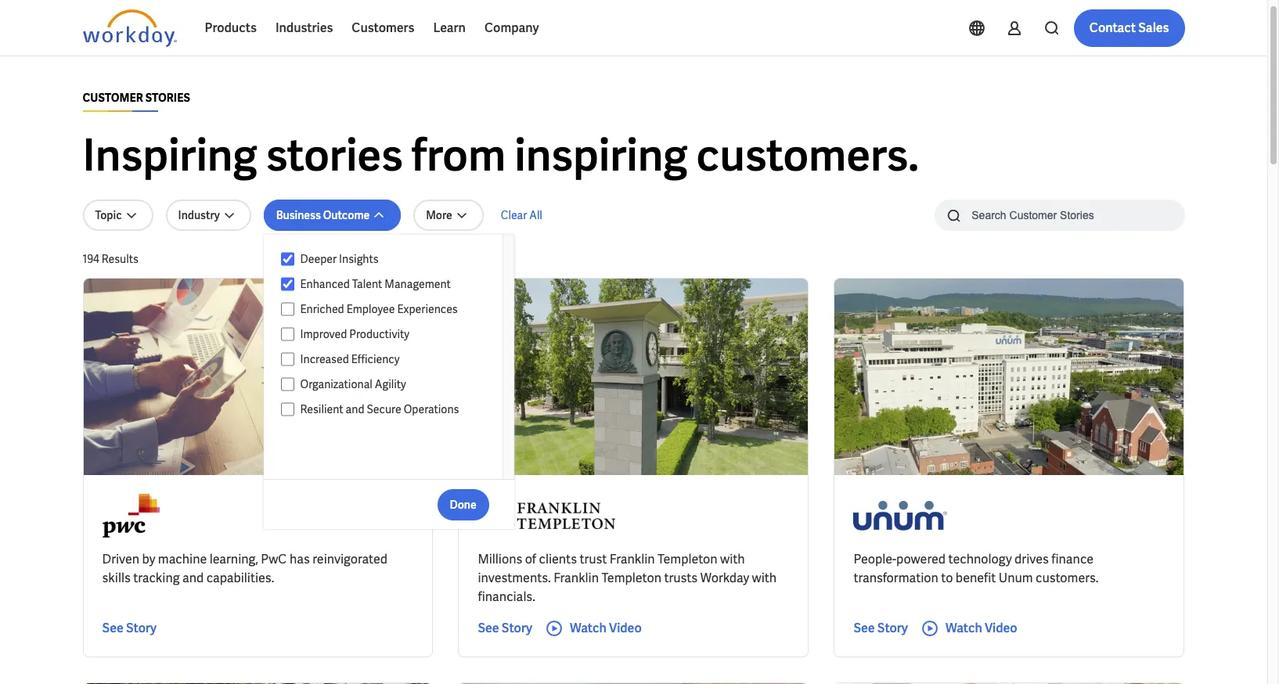 Task type: describe. For each thing, give the bounding box(es) containing it.
see story link for millions of clients trust franklin templeton with investments. franklin templeton trusts workday with financials.
[[478, 619, 532, 638]]

workday
[[700, 570, 749, 586]]

and inside driven by machine learning, pwc has reinvigorated skills tracking and capabilities.
[[182, 570, 204, 586]]

transformation
[[854, 570, 939, 586]]

trust
[[580, 551, 607, 568]]

machine
[[158, 551, 207, 568]]

people-powered technology drives finance transformation to benefit unum customers.
[[854, 551, 1099, 586]]

sales
[[1139, 20, 1169, 36]]

resilient and secure operations link
[[294, 400, 488, 419]]

outcome
[[323, 208, 370, 222]]

clear all
[[501, 208, 542, 222]]

skills
[[102, 570, 131, 586]]

organizational agility link
[[294, 375, 488, 394]]

organizational
[[300, 377, 373, 391]]

industries button
[[266, 9, 342, 47]]

inspiring stories from inspiring customers.
[[83, 127, 919, 184]]

industry
[[178, 208, 220, 222]]

increased efficiency link
[[294, 350, 488, 369]]

enhanced talent management link
[[294, 275, 488, 294]]

194
[[83, 252, 99, 266]]

deeper insights
[[300, 252, 379, 266]]

drives
[[1015, 551, 1049, 568]]

increased efficiency
[[300, 352, 400, 366]]

watch video link for unum
[[921, 619, 1018, 638]]

194 results
[[83, 252, 139, 266]]

secure
[[367, 402, 401, 417]]

1 story from the left
[[126, 620, 157, 637]]

story for people-powered technology drives finance transformation to benefit unum customers.
[[878, 620, 908, 637]]

enriched employee experiences
[[300, 302, 458, 316]]

1 vertical spatial templeton
[[602, 570, 662, 586]]

employee
[[347, 302, 395, 316]]

inspiring
[[83, 127, 257, 184]]

story for millions of clients trust franklin templeton with investments. franklin templeton trusts workday with financials.
[[502, 620, 532, 637]]

customer
[[83, 91, 143, 105]]

improved productivity
[[300, 327, 409, 341]]

improved productivity link
[[294, 325, 488, 344]]

watch video for franklin
[[570, 620, 642, 637]]

enriched
[[300, 302, 344, 316]]

benefit
[[956, 570, 996, 586]]

trusts
[[664, 570, 698, 586]]

topic
[[95, 208, 122, 222]]

efficiency
[[351, 352, 400, 366]]

watch for franklin
[[570, 620, 607, 637]]

clear
[[501, 208, 527, 222]]

more
[[426, 208, 452, 222]]

more button
[[414, 200, 484, 231]]

watch video link for franklin
[[545, 619, 642, 638]]

pwc
[[261, 551, 287, 568]]

see for millions of clients trust franklin templeton with investments. franklin templeton trusts workday with financials.
[[478, 620, 499, 637]]

done
[[450, 498, 477, 512]]

organizational agility
[[300, 377, 406, 391]]

clear all button
[[496, 200, 547, 231]]

powered
[[897, 551, 946, 568]]

unum
[[999, 570, 1033, 586]]

products
[[205, 20, 257, 36]]

industries
[[276, 20, 333, 36]]

clients
[[539, 551, 577, 568]]

watch for unum
[[946, 620, 982, 637]]

stories
[[266, 127, 403, 184]]

resilient
[[300, 402, 343, 417]]

unum image
[[854, 494, 948, 538]]

investments.
[[478, 570, 551, 586]]

see for people-powered technology drives finance transformation to benefit unum customers.
[[854, 620, 875, 637]]

1 vertical spatial with
[[752, 570, 777, 586]]

done button
[[437, 489, 489, 520]]



Task type: vqa. For each thing, say whether or not it's contained in the screenshot.
Energy and Resources
no



Task type: locate. For each thing, give the bounding box(es) containing it.
go to the homepage image
[[83, 9, 177, 47]]

watch down benefit
[[946, 620, 982, 637]]

watch video link down benefit
[[921, 619, 1018, 638]]

increased
[[300, 352, 349, 366]]

watch video down benefit
[[946, 620, 1018, 637]]

see story down the skills
[[102, 620, 157, 637]]

see
[[102, 620, 124, 637], [478, 620, 499, 637], [854, 620, 875, 637]]

with right the 'workday' on the bottom right of page
[[752, 570, 777, 586]]

video for franklin
[[609, 620, 642, 637]]

2 horizontal spatial see
[[854, 620, 875, 637]]

products button
[[195, 9, 266, 47]]

see story for millions of clients trust franklin templeton with investments. franklin templeton trusts workday with financials.
[[478, 620, 532, 637]]

company button
[[475, 9, 548, 47]]

0 horizontal spatial see story
[[102, 620, 157, 637]]

finance
[[1052, 551, 1094, 568]]

watch video for unum
[[946, 620, 1018, 637]]

watch video link
[[545, 619, 642, 638], [921, 619, 1018, 638]]

2 video from the left
[[985, 620, 1018, 637]]

franklin right trust
[[610, 551, 655, 568]]

customers
[[352, 20, 415, 36]]

story down tracking
[[126, 620, 157, 637]]

improved
[[300, 327, 347, 341]]

franklin down trust
[[554, 570, 599, 586]]

1 horizontal spatial watch video link
[[921, 619, 1018, 638]]

contact sales
[[1090, 20, 1169, 36]]

from
[[412, 127, 506, 184]]

watch
[[570, 620, 607, 637], [946, 620, 982, 637]]

video down millions of clients trust franklin templeton with investments. franklin templeton trusts workday with financials.
[[609, 620, 642, 637]]

see story link down financials.
[[478, 619, 532, 638]]

story
[[126, 620, 157, 637], [502, 620, 532, 637], [878, 620, 908, 637]]

contact sales link
[[1074, 9, 1185, 47]]

1 watch video link from the left
[[545, 619, 642, 638]]

has
[[290, 551, 310, 568]]

business
[[276, 208, 321, 222]]

2 horizontal spatial story
[[878, 620, 908, 637]]

capabilities.
[[206, 570, 274, 586]]

all
[[529, 208, 542, 222]]

3 see story link from the left
[[854, 619, 908, 638]]

1 vertical spatial franklin
[[554, 570, 599, 586]]

1 see story from the left
[[102, 620, 157, 637]]

watch video down millions of clients trust franklin templeton with investments. franklin templeton trusts workday with financials.
[[570, 620, 642, 637]]

driven by machine learning, pwc has reinvigorated skills tracking and capabilities.
[[102, 551, 388, 586]]

1 video from the left
[[609, 620, 642, 637]]

1 horizontal spatial watch
[[946, 620, 982, 637]]

Search Customer Stories text field
[[963, 201, 1154, 229]]

pricewaterhousecoopers global licensing services corporation (pwc) image
[[102, 494, 160, 538]]

None checkbox
[[281, 252, 294, 266], [281, 327, 294, 341], [281, 352, 294, 366], [281, 402, 294, 417], [281, 252, 294, 266], [281, 327, 294, 341], [281, 352, 294, 366], [281, 402, 294, 417]]

templeton up trusts
[[658, 551, 718, 568]]

see story link for people-powered technology drives finance transformation to benefit unum customers.
[[854, 619, 908, 638]]

1 horizontal spatial story
[[502, 620, 532, 637]]

1 horizontal spatial franklin
[[610, 551, 655, 568]]

3 see story from the left
[[854, 620, 908, 637]]

0 vertical spatial customers.
[[696, 127, 919, 184]]

2 see from the left
[[478, 620, 499, 637]]

video for unum
[[985, 620, 1018, 637]]

0 horizontal spatial watch video
[[570, 620, 642, 637]]

tracking
[[133, 570, 180, 586]]

driven
[[102, 551, 139, 568]]

and down organizational agility
[[346, 402, 364, 417]]

0 horizontal spatial watch
[[570, 620, 607, 637]]

1 horizontal spatial see story
[[478, 620, 532, 637]]

learn button
[[424, 9, 475, 47]]

1 horizontal spatial see
[[478, 620, 499, 637]]

1 watch from the left
[[570, 620, 607, 637]]

0 horizontal spatial see story link
[[102, 619, 157, 638]]

0 vertical spatial with
[[720, 551, 745, 568]]

see story for people-powered technology drives finance transformation to benefit unum customers.
[[854, 620, 908, 637]]

2 horizontal spatial see story link
[[854, 619, 908, 638]]

0 horizontal spatial video
[[609, 620, 642, 637]]

enriched employee experiences link
[[294, 300, 488, 319]]

see down transformation at right
[[854, 620, 875, 637]]

watch video
[[570, 620, 642, 637], [946, 620, 1018, 637]]

3 see from the left
[[854, 620, 875, 637]]

see down the skills
[[102, 620, 124, 637]]

2 see story from the left
[[478, 620, 532, 637]]

inspiring
[[515, 127, 688, 184]]

by
[[142, 551, 155, 568]]

management
[[385, 277, 451, 291]]

video
[[609, 620, 642, 637], [985, 620, 1018, 637]]

talent
[[352, 277, 382, 291]]

millions
[[478, 551, 523, 568]]

2 see story link from the left
[[478, 619, 532, 638]]

results
[[102, 252, 139, 266]]

see down financials.
[[478, 620, 499, 637]]

1 horizontal spatial video
[[985, 620, 1018, 637]]

see story down financials.
[[478, 620, 532, 637]]

1 vertical spatial and
[[182, 570, 204, 586]]

0 horizontal spatial watch video link
[[545, 619, 642, 638]]

2 watch video link from the left
[[921, 619, 1018, 638]]

franklin templeton companies, llc image
[[478, 494, 616, 538]]

company
[[485, 20, 539, 36]]

1 see from the left
[[102, 620, 124, 637]]

2 watch from the left
[[946, 620, 982, 637]]

2 horizontal spatial see story
[[854, 620, 908, 637]]

see story
[[102, 620, 157, 637], [478, 620, 532, 637], [854, 620, 908, 637]]

0 horizontal spatial customers.
[[696, 127, 919, 184]]

see story link
[[102, 619, 157, 638], [478, 619, 532, 638], [854, 619, 908, 638]]

story down financials.
[[502, 620, 532, 637]]

templeton down trust
[[602, 570, 662, 586]]

learning,
[[210, 551, 258, 568]]

3 story from the left
[[878, 620, 908, 637]]

industry button
[[166, 200, 251, 231]]

experiences
[[397, 302, 458, 316]]

1 watch video from the left
[[570, 620, 642, 637]]

agility
[[375, 377, 406, 391]]

of
[[525, 551, 536, 568]]

1 see story link from the left
[[102, 619, 157, 638]]

0 horizontal spatial with
[[720, 551, 745, 568]]

customers button
[[342, 9, 424, 47]]

financials.
[[478, 589, 535, 605]]

video down unum
[[985, 620, 1018, 637]]

deeper
[[300, 252, 337, 266]]

0 horizontal spatial see
[[102, 620, 124, 637]]

learn
[[433, 20, 466, 36]]

story down transformation at right
[[878, 620, 908, 637]]

1 vertical spatial customers.
[[1036, 570, 1099, 586]]

resilient and secure operations
[[300, 402, 459, 417]]

customers.
[[696, 127, 919, 184], [1036, 570, 1099, 586]]

enhanced
[[300, 277, 350, 291]]

with
[[720, 551, 745, 568], [752, 570, 777, 586]]

insights
[[339, 252, 379, 266]]

topic button
[[83, 200, 153, 231]]

0 horizontal spatial story
[[126, 620, 157, 637]]

0 vertical spatial franklin
[[610, 551, 655, 568]]

0 horizontal spatial and
[[182, 570, 204, 586]]

and down the machine
[[182, 570, 204, 586]]

productivity
[[349, 327, 409, 341]]

see story link down the skills
[[102, 619, 157, 638]]

stories
[[145, 91, 190, 105]]

see story down transformation at right
[[854, 620, 908, 637]]

deeper insights link
[[294, 250, 488, 269]]

1 horizontal spatial customers.
[[1036, 570, 1099, 586]]

contact
[[1090, 20, 1136, 36]]

watch video link down millions of clients trust franklin templeton with investments. franklin templeton trusts workday with financials.
[[545, 619, 642, 638]]

2 story from the left
[[502, 620, 532, 637]]

see story link down transformation at right
[[854, 619, 908, 638]]

people-
[[854, 551, 897, 568]]

0 horizontal spatial franklin
[[554, 570, 599, 586]]

millions of clients trust franklin templeton with investments. franklin templeton trusts workday with financials.
[[478, 551, 777, 605]]

1 horizontal spatial and
[[346, 402, 364, 417]]

2 watch video from the left
[[946, 620, 1018, 637]]

enhanced talent management
[[300, 277, 451, 291]]

customer stories
[[83, 91, 190, 105]]

to
[[941, 570, 953, 586]]

templeton
[[658, 551, 718, 568], [602, 570, 662, 586]]

watch down millions of clients trust franklin templeton with investments. franklin templeton trusts workday with financials.
[[570, 620, 607, 637]]

business outcome button
[[264, 200, 401, 231]]

1 horizontal spatial with
[[752, 570, 777, 586]]

operations
[[404, 402, 459, 417]]

0 vertical spatial templeton
[[658, 551, 718, 568]]

0 vertical spatial and
[[346, 402, 364, 417]]

1 horizontal spatial watch video
[[946, 620, 1018, 637]]

reinvigorated
[[313, 551, 388, 568]]

technology
[[949, 551, 1012, 568]]

1 horizontal spatial see story link
[[478, 619, 532, 638]]

franklin
[[610, 551, 655, 568], [554, 570, 599, 586]]

None checkbox
[[281, 277, 294, 291], [281, 302, 294, 316], [281, 377, 294, 391], [281, 277, 294, 291], [281, 302, 294, 316], [281, 377, 294, 391]]

customers. inside people-powered technology drives finance transformation to benefit unum customers.
[[1036, 570, 1099, 586]]

with up the 'workday' on the bottom right of page
[[720, 551, 745, 568]]

business outcome
[[276, 208, 370, 222]]



